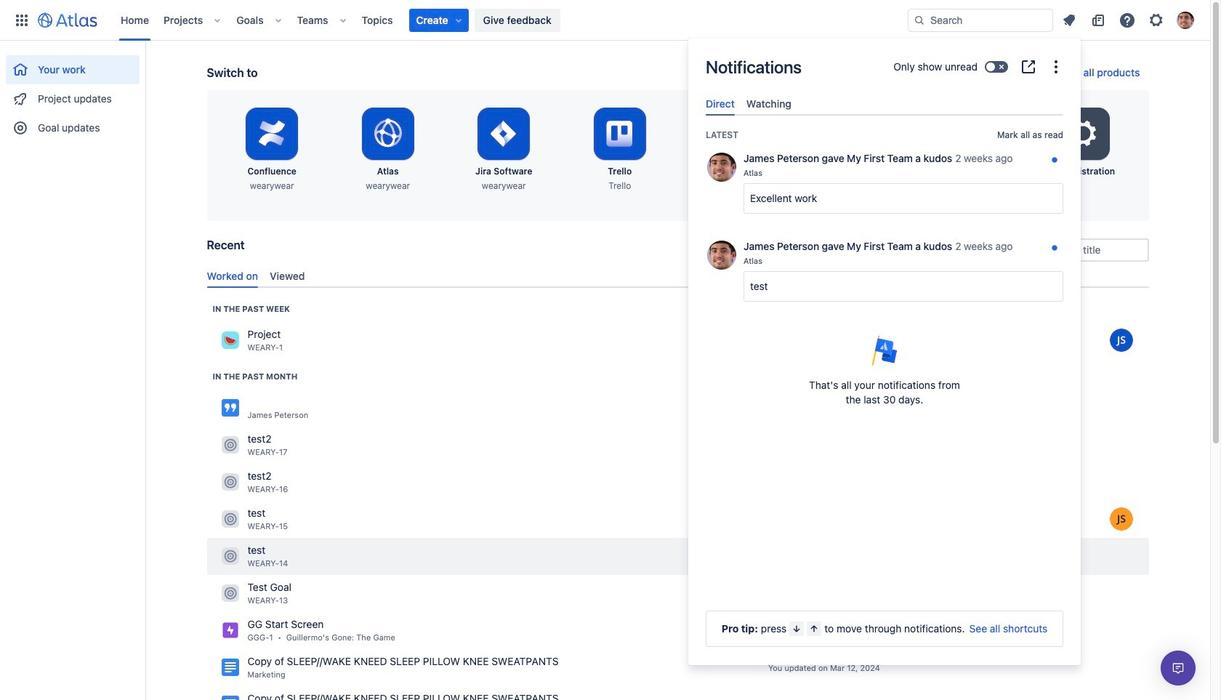 Task type: locate. For each thing, give the bounding box(es) containing it.
tab list
[[700, 92, 1069, 116], [201, 264, 1155, 288]]

1 vertical spatial townsquare image
[[221, 548, 239, 565]]

heading
[[213, 303, 290, 315], [213, 371, 298, 382]]

notifications image
[[1061, 11, 1078, 29]]

arrow down image
[[791, 623, 803, 635]]

confluence image
[[221, 399, 239, 417], [221, 659, 239, 676], [221, 696, 239, 700]]

2 vertical spatial confluence image
[[221, 696, 239, 700]]

0 vertical spatial townsquare image
[[221, 473, 239, 491]]

more image
[[1047, 58, 1065, 76]]

top element
[[9, 0, 908, 40]]

1 vertical spatial tab list
[[201, 264, 1155, 288]]

2 townsquare image from the top
[[221, 436, 239, 454]]

0 vertical spatial tab list
[[700, 92, 1069, 116]]

dialog
[[688, 38, 1081, 665]]

1 confluence image from the top
[[221, 399, 239, 417]]

1 vertical spatial heading
[[213, 371, 298, 382]]

4 townsquare image from the top
[[221, 585, 239, 602]]

1 townsquare image from the top
[[221, 332, 239, 349]]

group
[[6, 41, 140, 147]]

townsquare image
[[221, 473, 239, 491], [221, 548, 239, 565]]

heading for first townsquare image from the top of the page
[[213, 303, 290, 315]]

townsquare image
[[221, 332, 239, 349], [221, 436, 239, 454], [221, 511, 239, 528], [221, 585, 239, 602]]

settings image
[[1066, 116, 1101, 151]]

1 heading from the top
[[213, 303, 290, 315]]

arrow up image
[[809, 623, 820, 635]]

search image
[[914, 14, 925, 26]]

3 confluence image from the top
[[221, 696, 239, 700]]

1 vertical spatial confluence image
[[221, 659, 239, 676]]

2 heading from the top
[[213, 371, 298, 382]]

open intercom messenger image
[[1170, 659, 1187, 677]]

0 vertical spatial heading
[[213, 303, 290, 315]]

0 vertical spatial confluence image
[[221, 399, 239, 417]]

Filter by title field
[[1021, 240, 1147, 260]]

banner
[[0, 0, 1210, 41]]

None search field
[[908, 8, 1053, 32]]



Task type: describe. For each thing, give the bounding box(es) containing it.
1 townsquare image from the top
[[221, 473, 239, 491]]

2 confluence image from the top
[[221, 659, 239, 676]]

heading for 3rd the confluence icon from the bottom
[[213, 371, 298, 382]]

jira image
[[221, 622, 239, 639]]

3 townsquare image from the top
[[221, 511, 239, 528]]

settings image
[[1148, 11, 1165, 29]]

open notifications in a new tab image
[[1020, 58, 1037, 76]]

switch to... image
[[13, 11, 31, 29]]

2 townsquare image from the top
[[221, 548, 239, 565]]

Search field
[[908, 8, 1053, 32]]

account image
[[1177, 11, 1194, 29]]

help image
[[1119, 11, 1136, 29]]



Task type: vqa. For each thing, say whether or not it's contained in the screenshot.
actions Image
no



